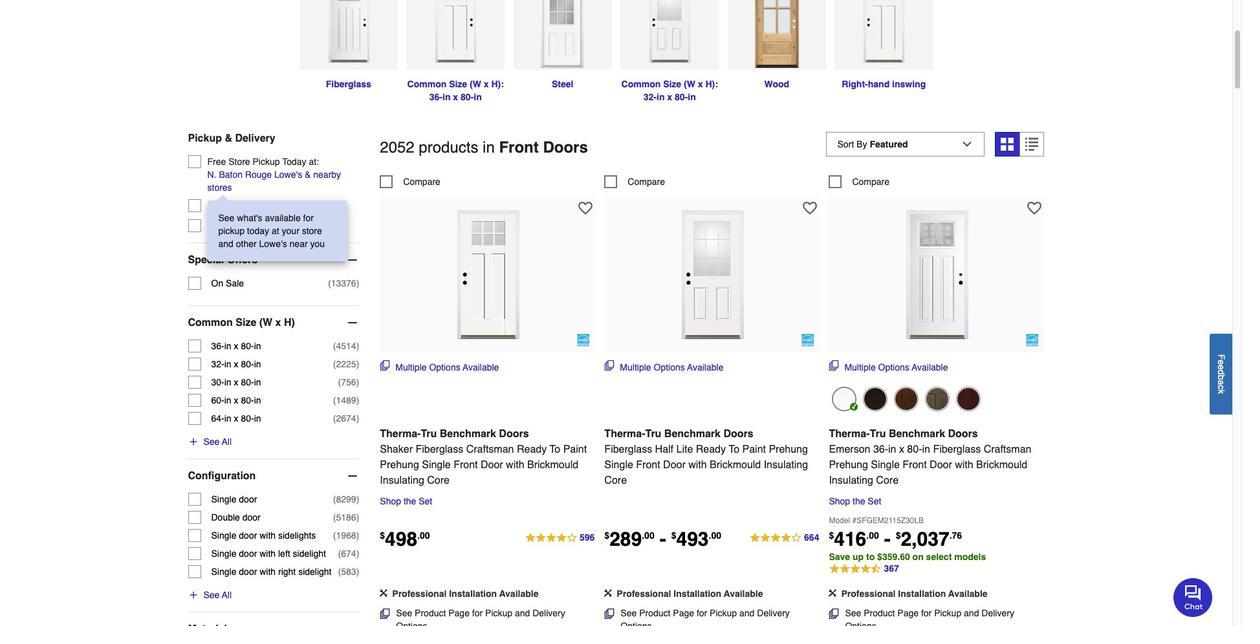 Task type: vqa. For each thing, say whether or not it's contained in the screenshot.
the Single door with left sidelight
yes



Task type: locate. For each thing, give the bounding box(es) containing it.
multiple for therma-tru benchmark doors shaker fiberglass craftsman ready to paint prehung single front door with brickmould insulating core image
[[396, 362, 427, 373]]

3 door from the left
[[930, 459, 953, 471]]

with inside therma-tru benchmark doors shaker fiberglass craftsman ready to paint prehung single front door with brickmould insulating core
[[506, 459, 525, 471]]

the for therma-tru benchmark doors emerson 36-in x 80-in fiberglass craftsman prehung single front door with brickmould insulating core
[[853, 496, 866, 507]]

stores
[[207, 182, 232, 193]]

8 ) from the top
[[356, 513, 359, 523]]

( 2674 )
[[333, 413, 359, 424]]

) up ( 2225 )
[[356, 341, 359, 351]]

compare inside 1000157897 element
[[403, 176, 441, 187]]

compare
[[403, 176, 441, 187], [628, 176, 665, 187], [853, 176, 890, 187]]

see inside see what's available for pickup today at your store and other lowe's near you
[[218, 213, 235, 223]]

9 ) from the top
[[356, 531, 359, 541]]

1 horizontal spatial assembly image
[[829, 590, 837, 598]]

0 horizontal spatial therma-
[[380, 428, 421, 440]]

( for 13376
[[328, 278, 331, 289]]

ready inside therma-tru benchmark doors fiberglass half lite ready to paint prehung single front door with brickmould insulating core
[[696, 444, 726, 455]]

therma-tru benchmark doorsemerson 36-in x 80-in fiberglass craftsman prehung single front door with brickmould insulating core element
[[829, 198, 1045, 353]]

fiberglass right shaker
[[416, 444, 464, 455]]

multiple options available
[[396, 362, 499, 373], [620, 362, 724, 373], [845, 362, 949, 373]]

1 see product page for pickup and delivery options from the left
[[396, 609, 566, 627]]

2 horizontal spatial professional installation available
[[842, 589, 988, 599]]

0 horizontal spatial prehung
[[380, 459, 419, 471]]

4 stars image containing 664
[[750, 530, 820, 546]]

to inside therma-tru benchmark doors shaker fiberglass craftsman ready to paint prehung single front door with brickmould insulating core
[[550, 444, 561, 455]]

benchmark for in
[[889, 428, 946, 440]]

b
[[1217, 375, 1227, 380]]

2 horizontal spatial insulating
[[829, 475, 874, 486]]

36- inside "therma-tru benchmark doors emerson 36-in x 80-in fiberglass craftsman prehung single front door with brickmould insulating core"
[[874, 444, 889, 455]]

80- up 2052 products in front doors on the top left of the page
[[461, 92, 474, 102]]

0 vertical spatial minus image
[[346, 254, 359, 267]]

1 free from the top
[[207, 157, 226, 167]]

0 vertical spatial free
[[207, 157, 226, 167]]

prehung for shaker fiberglass craftsman ready to paint prehung single front door with brickmould insulating core
[[380, 459, 419, 471]]

80- up 30-in x 80-in
[[241, 359, 254, 369]]

core
[[427, 475, 450, 486], [605, 475, 627, 486], [877, 475, 899, 486]]

pickup & delivery
[[188, 133, 276, 144]]

1 benchmark from the left
[[440, 428, 496, 440]]

1 horizontal spatial h):
[[706, 79, 718, 89]]

size for common size (w x h): 32-in x 80-in
[[663, 79, 682, 89]]

( for 2225
[[333, 359, 336, 369]]

delivery
[[235, 133, 276, 144], [229, 201, 261, 211], [228, 221, 260, 231], [533, 609, 566, 619], [757, 609, 790, 619], [982, 609, 1015, 619]]

front doors material steel image
[[514, 0, 612, 70]]

insulating
[[764, 459, 809, 471], [380, 475, 424, 486], [829, 475, 874, 486]]

size inside common size (w x h): 36-in x 80-in
[[449, 79, 467, 89]]

1 horizontal spatial brickmould
[[710, 459, 761, 471]]

1 horizontal spatial professional
[[617, 589, 671, 599]]

0 horizontal spatial paint
[[564, 444, 587, 455]]

e up the b
[[1217, 365, 1227, 370]]

2 4 stars image from the left
[[750, 530, 820, 546]]

$ 289 .00 - $ 493 .00
[[605, 528, 722, 551]]

2 horizontal spatial 36-
[[874, 444, 889, 455]]

see all right plus icon
[[204, 590, 232, 601]]

(w for common size (w x h): 32-in x 80-in
[[684, 79, 696, 89]]

door down double door
[[239, 531, 257, 541]]

2 shop the set from the left
[[829, 496, 882, 507]]

2 therma- from the left
[[605, 428, 646, 440]]

3 $ from the left
[[672, 530, 677, 541]]

0 horizontal spatial benchmark
[[440, 428, 496, 440]]

( for 583
[[338, 567, 341, 577]]

see all for configuration
[[204, 590, 232, 601]]

) up '( 756 )'
[[356, 359, 359, 369]]

fiberglass down mahogany image
[[934, 444, 981, 455]]

80- down walnut image
[[908, 444, 923, 455]]

1 vertical spatial see all button
[[188, 589, 232, 602]]

today
[[247, 226, 269, 236]]

0 horizontal spatial &
[[225, 133, 232, 144]]

$
[[380, 530, 385, 541], [605, 530, 610, 541], [672, 530, 677, 541], [829, 530, 834, 541], [896, 530, 901, 541]]

0 horizontal spatial set
[[419, 496, 433, 507]]

x
[[484, 79, 489, 89], [698, 79, 703, 89], [453, 92, 458, 102], [668, 92, 673, 102], [275, 317, 281, 329], [234, 341, 239, 351], [234, 359, 239, 369], [234, 377, 239, 388], [234, 395, 239, 406], [234, 413, 239, 424], [900, 444, 905, 455]]

3 benchmark from the left
[[889, 428, 946, 440]]

doors inside "therma-tru benchmark doors emerson 36-in x 80-in fiberglass craftsman prehung single front door with brickmould insulating core"
[[949, 428, 978, 440]]

- left 493
[[660, 528, 666, 551]]

all
[[222, 437, 232, 447], [222, 590, 232, 601]]

shop the set up $498.00 element
[[380, 496, 433, 507]]

paint inside therma-tru benchmark doors fiberglass half lite ready to paint prehung single front door with brickmould insulating core
[[743, 444, 766, 455]]

common down front doors common size (w x h) 32-in x 80-in "image"
[[622, 79, 661, 89]]

therma- for fiberglass
[[605, 428, 646, 440]]

1 all from the top
[[222, 437, 232, 447]]

493
[[677, 528, 709, 551]]

multiple options available link
[[380, 360, 499, 374], [605, 360, 724, 374], [829, 360, 949, 374]]

0 vertical spatial 32-
[[644, 92, 657, 102]]

1 vertical spatial lowe's
[[259, 239, 287, 249]]

3 page from the left
[[898, 609, 919, 619]]

) down ( 8299 )
[[356, 513, 359, 523]]

therma- inside therma-tru benchmark doors shaker fiberglass craftsman ready to paint prehung single front door with brickmould insulating core
[[380, 428, 421, 440]]

2 minus image from the top
[[346, 316, 359, 329]]

36- up the products
[[430, 92, 443, 102]]

assembly image down the save
[[829, 590, 837, 598]]

1 multiple from the left
[[396, 362, 427, 373]]

3 therma- from the left
[[829, 428, 870, 440]]

.00 inside $ 416 .00 - $ 2,037 .76
[[867, 530, 879, 541]]

1 tru from the left
[[421, 428, 437, 440]]

2 horizontal spatial installation
[[899, 589, 946, 599]]

2 see all button from the top
[[188, 589, 232, 602]]

plus image
[[188, 437, 198, 447]]

heart outline image
[[579, 201, 593, 215], [803, 201, 818, 215]]

3 core from the left
[[877, 475, 899, 486]]

2 ready from the left
[[696, 444, 726, 455]]

0 horizontal spatial (w
[[259, 317, 273, 329]]

size inside button
[[236, 317, 256, 329]]

1 vertical spatial &
[[305, 169, 311, 180]]

on
[[913, 552, 924, 562]]

2 .00 from the left
[[642, 530, 655, 541]]

1 horizontal spatial see product page for pickup and delivery options
[[621, 609, 790, 627]]

) down ( 2225 )
[[356, 377, 359, 388]]

0 vertical spatial 36-
[[430, 92, 443, 102]]

sidelight right right
[[298, 567, 332, 577]]

common up "36-in x 80-in"
[[188, 317, 233, 329]]

1 vertical spatial free
[[207, 201, 226, 211]]

(w down front doors common size (w x h) 32-in x 80-in "image"
[[684, 79, 696, 89]]

front inside "therma-tru benchmark doors emerson 36-in x 80-in fiberglass craftsman prehung single front door with brickmould insulating core"
[[903, 459, 927, 471]]

store
[[229, 157, 250, 167]]

1 the from the left
[[404, 496, 416, 507]]

2 core from the left
[[605, 475, 627, 486]]

0 horizontal spatial brickmould
[[527, 459, 579, 471]]

size down front doors common size (w x h) 32-in x 80-in "image"
[[663, 79, 682, 89]]

1 horizontal spatial therma-
[[605, 428, 646, 440]]

( 674 )
[[338, 549, 359, 559]]

1 door from the left
[[481, 459, 503, 471]]

2 horizontal spatial multiple options available link
[[829, 360, 949, 374]]

door down single door with left sidelight
[[239, 567, 257, 577]]

) for ( 1489 )
[[356, 395, 359, 406]]

0 horizontal spatial to
[[550, 444, 561, 455]]

) down ( 1489 )
[[356, 413, 359, 424]]

1 horizontal spatial set
[[868, 496, 882, 507]]

5 $ from the left
[[896, 530, 901, 541]]

1 therma- from the left
[[380, 428, 421, 440]]

( for 4514
[[333, 341, 336, 351]]

ready inside therma-tru benchmark doors shaker fiberglass craftsman ready to paint prehung single front door with brickmould insulating core
[[517, 444, 547, 455]]

2 horizontal spatial core
[[877, 475, 899, 486]]

common inside button
[[188, 317, 233, 329]]

mahogany image
[[957, 387, 981, 411]]

1 .00 from the left
[[418, 530, 430, 541]]

insulating inside therma-tru benchmark doors shaker fiberglass craftsman ready to paint prehung single front door with brickmould insulating core
[[380, 475, 424, 486]]

$359.60
[[878, 552, 910, 562]]

$498.00 element
[[380, 528, 430, 551]]

1 horizontal spatial multiple options available link
[[605, 360, 724, 374]]

installation
[[449, 589, 497, 599], [674, 589, 722, 599], [899, 589, 946, 599]]

596 button
[[525, 530, 596, 546]]

therma- inside "therma-tru benchmark doors emerson 36-in x 80-in fiberglass craftsman prehung single front door with brickmould insulating core"
[[829, 428, 870, 440]]

multiple options available link for therma-tru benchmark doors fiberglass half lite ready to paint prehung single front door with brickmould insulating core image
[[605, 360, 724, 374]]

(w inside common size (w x h): 32-in x 80-in
[[684, 79, 696, 89]]

2 multiple from the left
[[620, 362, 652, 373]]

walnut image
[[895, 387, 919, 411]]

what's
[[237, 213, 262, 223]]

1 horizontal spatial shop the set
[[829, 496, 882, 507]]

professional installation available for assembly image
[[392, 589, 539, 599]]

2 horizontal spatial compare
[[853, 176, 890, 187]]

2225
[[336, 359, 356, 369]]

list view image
[[1026, 138, 1039, 151]]

fiberglass left half
[[605, 444, 653, 455]]

3 compare from the left
[[853, 176, 890, 187]]

1 vertical spatial 36-
[[211, 341, 224, 351]]

single door
[[211, 494, 257, 505]]

4 stars image
[[525, 530, 596, 546], [750, 530, 820, 546]]

1 minus image from the top
[[346, 254, 359, 267]]

2 door from the left
[[663, 459, 686, 471]]

2 vertical spatial 36-
[[874, 444, 889, 455]]

prehung left emerson
[[769, 444, 808, 455]]

674
[[341, 549, 356, 559]]

right
[[278, 567, 296, 577]]

doors for therma-tru benchmark doors fiberglass half lite ready to paint prehung single front door with brickmould insulating core
[[724, 428, 754, 440]]

common inside common size (w x h): 32-in x 80-in
[[622, 79, 661, 89]]

door up single door with sidelights
[[243, 513, 261, 523]]

sale
[[226, 278, 244, 289]]

(w down front doors common size (w x h) 36-in x 80-in image
[[470, 79, 481, 89]]

498
[[385, 528, 418, 551]]

1 horizontal spatial -
[[885, 528, 891, 551]]

brickmould inside "therma-tru benchmark doors emerson 36-in x 80-in fiberglass craftsman prehung single front door with brickmould insulating core"
[[977, 459, 1028, 471]]

0 horizontal spatial the
[[404, 496, 416, 507]]

save
[[829, 552, 851, 562]]

1 horizontal spatial &
[[305, 169, 311, 180]]

prehung down emerson
[[829, 459, 869, 471]]

1 horizontal spatial (w
[[470, 79, 481, 89]]

fast delivery
[[207, 221, 260, 231]]

2 horizontal spatial multiple
[[845, 362, 876, 373]]

set for front
[[419, 496, 433, 507]]

all right plus icon
[[222, 590, 232, 601]]

3396202 element
[[829, 175, 890, 188]]

2 horizontal spatial tru
[[870, 428, 886, 440]]

(w inside button
[[259, 317, 273, 329]]

size up "36-in x 80-in"
[[236, 317, 256, 329]]

and inside see what's available for pickup today at your store and other lowe's near you
[[218, 239, 234, 249]]

free up 'n.'
[[207, 157, 226, 167]]

2 horizontal spatial door
[[930, 459, 953, 471]]

1 horizontal spatial ready
[[696, 444, 726, 455]]

0 horizontal spatial core
[[427, 475, 450, 486]]

) for ( 2674 )
[[356, 413, 359, 424]]

benchmark inside "therma-tru benchmark doors emerson 36-in x 80-in fiberglass craftsman prehung single front door with brickmould insulating core"
[[889, 428, 946, 440]]

multiple for therma-tru benchmark doors fiberglass half lite ready to paint prehung single front door with brickmould insulating core image
[[620, 362, 652, 373]]

front doors material wood image
[[728, 0, 826, 70]]

2 free from the top
[[207, 201, 226, 211]]

1 craftsman from the left
[[466, 444, 514, 455]]

door
[[239, 494, 257, 505], [243, 513, 261, 523], [239, 531, 257, 541], [239, 549, 257, 559], [239, 567, 257, 577]]

0 horizontal spatial -
[[660, 528, 666, 551]]

therma- inside therma-tru benchmark doors fiberglass half lite ready to paint prehung single front door with brickmould insulating core
[[605, 428, 646, 440]]

$ down sfgem2115z30lb
[[896, 530, 901, 541]]

size down front doors common size (w x h) 36-in x 80-in image
[[449, 79, 467, 89]]

2 all from the top
[[222, 590, 232, 601]]

common for common size (w x h)
[[188, 317, 233, 329]]

brickmould inside therma-tru benchmark doors shaker fiberglass craftsman ready to paint prehung single front door with brickmould insulating core
[[527, 459, 579, 471]]

1 $ from the left
[[380, 530, 385, 541]]

prehung inside therma-tru benchmark doors fiberglass half lite ready to paint prehung single front door with brickmould insulating core
[[769, 444, 808, 455]]

0 horizontal spatial page
[[449, 609, 470, 619]]

shop up "498"
[[380, 496, 401, 507]]

80- inside common size (w x h): 32-in x 80-in
[[675, 92, 688, 102]]

) down '( 756 )'
[[356, 395, 359, 406]]

$ right 1968
[[380, 530, 385, 541]]

2 set from the left
[[868, 496, 882, 507]]

4 stars image containing 596
[[525, 530, 596, 546]]

2 multiple options available link from the left
[[605, 360, 724, 374]]

0 horizontal spatial multiple options available
[[396, 362, 499, 373]]

ready
[[517, 444, 547, 455], [696, 444, 726, 455]]

2 horizontal spatial size
[[663, 79, 682, 89]]

289
[[610, 528, 642, 551]]

h): for common size (w x h): 36-in x 80-in
[[492, 79, 504, 89]]

& up the store
[[225, 133, 232, 144]]

free down stores
[[207, 201, 226, 211]]

1 set from the left
[[419, 496, 433, 507]]

h): down front doors common size (w x h) 36-in x 80-in image
[[492, 79, 504, 89]]

tru inside "therma-tru benchmark doors emerson 36-in x 80-in fiberglass craftsman prehung single front door with brickmould insulating core"
[[870, 428, 886, 440]]

h): down front doors common size (w x h) 32-in x 80-in "image"
[[706, 79, 718, 89]]

h): inside common size (w x h): 32-in x 80-in
[[706, 79, 718, 89]]

1 horizontal spatial the
[[853, 496, 866, 507]]

size for common size (w x h)
[[236, 317, 256, 329]]

sidelight for single door with left sidelight
[[293, 549, 326, 559]]

lowe's down at
[[259, 239, 287, 249]]

2 horizontal spatial prehung
[[829, 459, 869, 471]]

professional down 289
[[617, 589, 671, 599]]

minus image for offers
[[346, 254, 359, 267]]

professional installation available
[[392, 589, 539, 599], [617, 589, 763, 599], [842, 589, 988, 599]]

(
[[328, 278, 331, 289], [333, 341, 336, 351], [333, 359, 336, 369], [338, 377, 341, 388], [333, 395, 336, 406], [333, 413, 336, 424], [333, 494, 336, 505], [333, 513, 336, 523], [333, 531, 336, 541], [338, 549, 341, 559], [338, 567, 341, 577]]

paint for fiberglass half lite ready to paint prehung single front door with brickmould insulating core
[[743, 444, 766, 455]]

367 button
[[829, 562, 1045, 578]]

door up double door
[[239, 494, 257, 505]]

$ right 289
[[672, 530, 677, 541]]

2 horizontal spatial common
[[622, 79, 661, 89]]

(w for common size (w x h): 36-in x 80-in
[[470, 79, 481, 89]]

0 horizontal spatial common
[[188, 317, 233, 329]]

36- up "32-in x 80-in"
[[211, 341, 224, 351]]

in
[[443, 92, 451, 102], [474, 92, 482, 102], [657, 92, 665, 102], [688, 92, 696, 102], [483, 138, 495, 157], [224, 341, 231, 351], [254, 341, 261, 351], [224, 359, 231, 369], [254, 359, 261, 369], [224, 377, 231, 388], [254, 377, 261, 388], [224, 395, 231, 406], [254, 395, 261, 406], [224, 413, 231, 424], [254, 413, 261, 424], [889, 444, 897, 455], [923, 444, 931, 455]]

common size (w x h)
[[188, 317, 295, 329]]

minus image up 13376
[[346, 254, 359, 267]]

.00
[[418, 530, 430, 541], [642, 530, 655, 541], [709, 530, 722, 541], [867, 530, 879, 541]]

2 brickmould from the left
[[710, 459, 761, 471]]

2 craftsman from the left
[[984, 444, 1032, 455]]

0 horizontal spatial multiple options available link
[[380, 360, 499, 374]]

(w left h)
[[259, 317, 273, 329]]

common for common size (w x h): 36-in x 80-in
[[407, 79, 447, 89]]

36- inside common size (w x h): 36-in x 80-in
[[430, 92, 443, 102]]

& down the at:
[[305, 169, 311, 180]]

)
[[356, 278, 359, 289], [356, 341, 359, 351], [356, 359, 359, 369], [356, 377, 359, 388], [356, 395, 359, 406], [356, 413, 359, 424], [356, 494, 359, 505], [356, 513, 359, 523], [356, 531, 359, 541], [356, 549, 359, 559], [356, 567, 359, 577]]

3041417 element
[[605, 175, 665, 188]]

paint inside therma-tru benchmark doors shaker fiberglass craftsman ready to paint prehung single front door with brickmould insulating core
[[564, 444, 587, 455]]

36- for therma-
[[874, 444, 889, 455]]

1 core from the left
[[427, 475, 450, 486]]

compare inside 3396202 element
[[853, 176, 890, 187]]

2 professional installation available from the left
[[617, 589, 763, 599]]

compare for 3041417 element
[[628, 176, 665, 187]]

4 ) from the top
[[356, 377, 359, 388]]

3 brickmould from the left
[[977, 459, 1028, 471]]

lowe's inside see what's available for pickup today at your store and other lowe's near you
[[259, 239, 287, 249]]

2 see all from the top
[[204, 590, 232, 601]]

2 h): from the left
[[706, 79, 718, 89]]

$ down model
[[829, 530, 834, 541]]

0 horizontal spatial tru
[[421, 428, 437, 440]]

benchmark for craftsman
[[440, 428, 496, 440]]

shop the set for shaker fiberglass craftsman ready to paint prehung single front door with brickmould insulating core
[[380, 496, 433, 507]]

therma-tru benchmark doors fiberglass half lite ready to paint prehung single front door with brickmould insulating core
[[605, 428, 809, 486]]

2 paint from the left
[[743, 444, 766, 455]]

2 - from the left
[[885, 528, 891, 551]]

assembly image
[[605, 590, 613, 598], [829, 590, 837, 598]]

) for ( 1968 )
[[356, 531, 359, 541]]

1 professional from the left
[[392, 589, 447, 599]]

80- down front doors common size (w x h) 32-in x 80-in "image"
[[675, 92, 688, 102]]

multiple options available link for therma-tru benchmark doors shaker fiberglass craftsman ready to paint prehung single front door with brickmould insulating core image
[[380, 360, 499, 374]]

2 tru from the left
[[646, 428, 662, 440]]

2 the from the left
[[853, 496, 866, 507]]

minus image up the ( 4514 )
[[346, 316, 359, 329]]

1 vertical spatial minus image
[[346, 316, 359, 329]]

1 horizontal spatial door
[[663, 459, 686, 471]]

$ inside $ 498 .00
[[380, 530, 385, 541]]

common size (w x h): 36-in x 80-in link
[[402, 0, 509, 103]]

1 vertical spatial 32-
[[211, 359, 224, 369]]

80-
[[461, 92, 474, 102], [675, 92, 688, 102], [241, 341, 254, 351], [241, 359, 254, 369], [241, 377, 254, 388], [241, 395, 254, 406], [241, 413, 254, 424], [908, 444, 923, 455]]

shop the set link up #
[[829, 494, 882, 509]]

5 ) from the top
[[356, 395, 359, 406]]

) up 583
[[356, 549, 359, 559]]

2 shop from the left
[[829, 496, 851, 507]]

36- right emerson
[[874, 444, 889, 455]]

benchmark
[[440, 428, 496, 440], [665, 428, 721, 440], [889, 428, 946, 440]]

0 vertical spatial see all
[[204, 437, 232, 447]]

ready to paint image
[[833, 387, 857, 411]]

2 horizontal spatial page
[[898, 609, 919, 619]]

1 horizontal spatial multiple options available
[[620, 362, 724, 373]]

left
[[278, 549, 290, 559]]

minus image for size
[[346, 316, 359, 329]]

prehung down shaker
[[380, 459, 419, 471]]

benchmark inside therma-tru benchmark doors shaker fiberglass craftsman ready to paint prehung single front door with brickmould insulating core
[[440, 428, 496, 440]]

1 horizontal spatial 4 stars image
[[750, 530, 820, 546]]

1 professional installation available from the left
[[392, 589, 539, 599]]

2 energy star qualified image from the left
[[802, 334, 815, 347]]

shop the set link up $498.00 element
[[380, 494, 433, 509]]

minus image inside configuration button
[[346, 470, 359, 483]]

to inside therma-tru benchmark doors fiberglass half lite ready to paint prehung single front door with brickmould insulating core
[[729, 444, 740, 455]]

32-
[[644, 92, 657, 102], [211, 359, 224, 369]]

) down 674
[[356, 567, 359, 577]]

1 horizontal spatial energy star qualified image
[[802, 334, 815, 347]]

7 ) from the top
[[356, 494, 359, 505]]

door inside therma-tru benchmark doors fiberglass half lite ready to paint prehung single front door with brickmould insulating core
[[663, 459, 686, 471]]

therma-tru benchmark doors shaker fiberglass craftsman ready to paint prehung single front door with brickmould insulating core image
[[417, 205, 559, 347]]

multiple options available for therma-tru benchmark doors fiberglass half lite ready to paint prehung single front door with brickmould insulating core image
[[620, 362, 724, 373]]

see all button
[[188, 435, 232, 448], [188, 589, 232, 602]]

size inside common size (w x h): 32-in x 80-in
[[663, 79, 682, 89]]

-
[[660, 528, 666, 551], [885, 528, 891, 551]]

1 horizontal spatial insulating
[[764, 459, 809, 471]]

2 horizontal spatial benchmark
[[889, 428, 946, 440]]

door for lite
[[663, 459, 686, 471]]

2 assembly image from the left
[[829, 590, 837, 598]]

1 horizontal spatial heart outline image
[[803, 201, 818, 215]]

0 horizontal spatial assembly image
[[605, 590, 613, 598]]

compare inside 3041417 element
[[628, 176, 665, 187]]

2 horizontal spatial (w
[[684, 79, 696, 89]]

therma-tru benchmark doors shaker fiberglass craftsman ready to paint prehung single front door with brickmould insulating core
[[380, 428, 587, 486]]

(w inside common size (w x h): 36-in x 80-in
[[470, 79, 481, 89]]

energy star qualified image
[[578, 334, 591, 347], [802, 334, 815, 347]]

steel link
[[509, 0, 616, 91]]

0 horizontal spatial installation
[[449, 589, 497, 599]]

) for ( 756 )
[[356, 377, 359, 388]]

fiberglass down front doors material fiberglass image
[[326, 79, 371, 89]]

core inside therma-tru benchmark doors shaker fiberglass craftsman ready to paint prehung single front door with brickmould insulating core
[[427, 475, 450, 486]]

3 tru from the left
[[870, 428, 886, 440]]

3 ) from the top
[[356, 359, 359, 369]]

doors inside therma-tru benchmark doors fiberglass half lite ready to paint prehung single front door with brickmould insulating core
[[724, 428, 754, 440]]

0 horizontal spatial ready
[[517, 444, 547, 455]]

energy star qualified image for therma-tru benchmark doorsshaker fiberglass craftsman ready to paint prehung single front door with brickmould insulating core element
[[578, 334, 591, 347]]

craftsman inside therma-tru benchmark doors shaker fiberglass craftsman ready to paint prehung single front door with brickmould insulating core
[[466, 444, 514, 455]]

doors
[[543, 138, 588, 157], [499, 428, 529, 440], [724, 428, 754, 440], [949, 428, 978, 440]]

professional installation available for second assembly icon from the right
[[617, 589, 763, 599]]

) for ( 2225 )
[[356, 359, 359, 369]]

paint
[[564, 444, 587, 455], [743, 444, 766, 455]]

$ 416 .00 - $ 2,037 .76
[[829, 528, 962, 551]]

for inside see what's available for pickup today at your store and other lowe's near you
[[303, 213, 314, 223]]

1 4 stars image from the left
[[525, 530, 596, 546]]

0 horizontal spatial professional installation available
[[392, 589, 539, 599]]

0 horizontal spatial size
[[236, 317, 256, 329]]

door inside "therma-tru benchmark doors emerson 36-in x 80-in fiberglass craftsman prehung single front door with brickmould insulating core"
[[930, 459, 953, 471]]

1 e from the top
[[1217, 360, 1227, 365]]

minus image
[[346, 254, 359, 267], [346, 316, 359, 329], [346, 470, 359, 483]]

ready for craftsman
[[517, 444, 547, 455]]

sidelight for single door with right sidelight
[[298, 567, 332, 577]]

1 multiple options available link from the left
[[380, 360, 499, 374]]

2 to from the left
[[729, 444, 740, 455]]

2 see product page for pickup and delivery options from the left
[[621, 609, 790, 627]]

4 stars image for 498
[[525, 530, 596, 546]]

1 see all button from the top
[[188, 435, 232, 448]]

1 assembly image from the left
[[605, 590, 613, 598]]

0 horizontal spatial 36-
[[211, 341, 224, 351]]

1 vertical spatial sidelight
[[298, 567, 332, 577]]

) up ( 674 )
[[356, 531, 359, 541]]

1 h): from the left
[[492, 79, 504, 89]]

0 vertical spatial &
[[225, 133, 232, 144]]

set up $498.00 element
[[419, 496, 433, 507]]

doors inside therma-tru benchmark doors shaker fiberglass craftsman ready to paint prehung single front door with brickmould insulating core
[[499, 428, 529, 440]]

1 - from the left
[[660, 528, 666, 551]]

therma-tru benchmark doorsfiberglass half lite ready to paint prehung single front door with brickmould insulating core element
[[605, 198, 820, 353]]

2 $ from the left
[[605, 530, 610, 541]]

2 horizontal spatial multiple options available
[[845, 362, 949, 373]]

insulating inside therma-tru benchmark doors fiberglass half lite ready to paint prehung single front door with brickmould insulating core
[[764, 459, 809, 471]]

1 brickmould from the left
[[527, 459, 579, 471]]

wood
[[765, 79, 790, 89]]

benchmark inside therma-tru benchmark doors fiberglass half lite ready to paint prehung single front door with brickmould insulating core
[[665, 428, 721, 440]]

0 vertical spatial lowe's
[[274, 169, 302, 180]]

1 horizontal spatial 36-
[[430, 92, 443, 102]]

e up d
[[1217, 360, 1227, 365]]

1 horizontal spatial product
[[640, 609, 671, 619]]

minus image inside common size (w x h) button
[[346, 316, 359, 329]]

brickmould for lite
[[710, 459, 761, 471]]

professional
[[392, 589, 447, 599], [617, 589, 671, 599], [842, 589, 896, 599]]

benchmark for lite
[[665, 428, 721, 440]]

professional down '4.5 stars' image
[[842, 589, 896, 599]]

6 ) from the top
[[356, 413, 359, 424]]

2 installation from the left
[[674, 589, 722, 599]]

door down single door with sidelights
[[239, 549, 257, 559]]

shop up model
[[829, 496, 851, 507]]

minus image up ( 8299 )
[[346, 470, 359, 483]]

front doors common size (w x h) 36-in x 80-in image
[[407, 0, 505, 70]]

1 horizontal spatial shop
[[829, 496, 851, 507]]

set up the model # sfgem2115z30lb
[[868, 496, 882, 507]]

compare for 1000157897 element
[[403, 176, 441, 187]]

- down sfgem2115z30lb
[[885, 528, 891, 551]]

brickmould inside therma-tru benchmark doors fiberglass half lite ready to paint prehung single front door with brickmould insulating core
[[710, 459, 761, 471]]

2 ) from the top
[[356, 341, 359, 351]]

assembly image down 289
[[605, 590, 613, 598]]

1 horizontal spatial 32-
[[644, 92, 657, 102]]

2 vertical spatial minus image
[[346, 470, 359, 483]]

lowe's down today
[[274, 169, 302, 180]]

shop the set
[[380, 496, 433, 507], [829, 496, 882, 507]]

1000157897 element
[[380, 175, 441, 188]]

2 multiple options available from the left
[[620, 362, 724, 373]]

) up ( 5186 )
[[356, 494, 359, 505]]

see all down "64-"
[[204, 437, 232, 447]]

h): inside common size (w x h): 36-in x 80-in
[[492, 79, 504, 89]]

2 horizontal spatial product
[[864, 609, 895, 619]]

prehung
[[769, 444, 808, 455], [380, 459, 419, 471], [829, 459, 869, 471]]

0 horizontal spatial professional
[[392, 589, 447, 599]]

lite
[[677, 444, 693, 455]]

) up 4514
[[356, 278, 359, 289]]

sidelights
[[278, 531, 316, 541]]

1 multiple options available from the left
[[396, 362, 499, 373]]

therma-tru benchmark doorsshaker fiberglass craftsman ready to paint prehung single front door with brickmould insulating core element
[[380, 198, 596, 353]]

common down front doors common size (w x h) 36-in x 80-in image
[[407, 79, 447, 89]]

tru for 36-
[[870, 428, 886, 440]]

1 energy star qualified image from the left
[[578, 334, 591, 347]]

13376
[[331, 278, 356, 289]]

4 $ from the left
[[829, 530, 834, 541]]

1 horizontal spatial prehung
[[769, 444, 808, 455]]

tru inside therma-tru benchmark doors fiberglass half lite ready to paint prehung single front door with brickmould insulating core
[[646, 428, 662, 440]]

1 horizontal spatial craftsman
[[984, 444, 1032, 455]]

3 professional installation available from the left
[[842, 589, 988, 599]]

1 horizontal spatial installation
[[674, 589, 722, 599]]

1 horizontal spatial tru
[[646, 428, 662, 440]]

3 minus image from the top
[[346, 470, 359, 483]]

with
[[506, 459, 525, 471], [689, 459, 707, 471], [955, 459, 974, 471], [260, 531, 276, 541], [260, 549, 276, 559], [260, 567, 276, 577]]

size
[[449, 79, 467, 89], [663, 79, 682, 89], [236, 317, 256, 329]]

prehung inside therma-tru benchmark doors shaker fiberglass craftsman ready to paint prehung single front door with brickmould insulating core
[[380, 459, 419, 471]]

configuration button
[[188, 459, 359, 493]]

10 ) from the top
[[356, 549, 359, 559]]

minus image inside the "special offers" button
[[346, 254, 359, 267]]

1 heart outline image from the left
[[579, 201, 593, 215]]

0 horizontal spatial insulating
[[380, 475, 424, 486]]

0 horizontal spatial door
[[481, 459, 503, 471]]

pickup
[[218, 226, 245, 236]]

2 horizontal spatial brickmould
[[977, 459, 1028, 471]]

door inside therma-tru benchmark doors shaker fiberglass craftsman ready to paint prehung single front door with brickmould insulating core
[[481, 459, 503, 471]]

doors for therma-tru benchmark doors emerson 36-in x 80-in fiberglass craftsman prehung single front door with brickmould insulating core
[[949, 428, 978, 440]]

1 see all from the top
[[204, 437, 232, 447]]

0 vertical spatial all
[[222, 437, 232, 447]]

1 shop the set from the left
[[380, 496, 433, 507]]

single
[[422, 459, 451, 471], [605, 459, 634, 471], [871, 459, 900, 471], [211, 494, 237, 505], [211, 531, 237, 541], [211, 549, 237, 559], [211, 567, 237, 577]]

energy star qualified image
[[1027, 334, 1040, 347]]

80- down 60-in x 80-in
[[241, 413, 254, 424]]

1 horizontal spatial multiple
[[620, 362, 652, 373]]

dark elm image
[[864, 387, 888, 411]]

( 583 )
[[338, 567, 359, 577]]

multiple
[[396, 362, 427, 373], [620, 362, 652, 373], [845, 362, 876, 373]]

free for free store pickup today at:
[[207, 157, 226, 167]]

596
[[580, 532, 595, 543]]

1 compare from the left
[[403, 176, 441, 187]]

1 to from the left
[[550, 444, 561, 455]]

set
[[419, 496, 433, 507], [868, 496, 882, 507]]

1 shop the set link from the left
[[380, 494, 433, 509]]

0 horizontal spatial shop the set link
[[380, 494, 433, 509]]

11 ) from the top
[[356, 567, 359, 577]]

2 shop the set link from the left
[[829, 494, 882, 509]]

0 horizontal spatial craftsman
[[466, 444, 514, 455]]

( for 2674
[[333, 413, 336, 424]]

the up #
[[853, 496, 866, 507]]

1 paint from the left
[[564, 444, 587, 455]]

2 benchmark from the left
[[665, 428, 721, 440]]

tru inside therma-tru benchmark doors shaker fiberglass craftsman ready to paint prehung single front door with brickmould insulating core
[[421, 428, 437, 440]]

shop the set up #
[[829, 496, 882, 507]]

2,037
[[901, 528, 950, 551]]

h): for common size (w x h): 32-in x 80-in
[[706, 79, 718, 89]]

door for single door with sidelights
[[239, 531, 257, 541]]

2 horizontal spatial professional
[[842, 589, 896, 599]]

core inside therma-tru benchmark doors fiberglass half lite ready to paint prehung single front door with brickmould insulating core
[[605, 475, 627, 486]]

size for common size (w x h): 36-in x 80-in
[[449, 79, 467, 89]]

assembly image
[[380, 590, 388, 598]]

0 horizontal spatial 32-
[[211, 359, 224, 369]]

front
[[499, 138, 539, 157], [454, 459, 478, 471], [636, 459, 661, 471], [903, 459, 927, 471]]

the up $498.00 element
[[404, 496, 416, 507]]

professional right assembly image
[[392, 589, 447, 599]]

with inside "therma-tru benchmark doors emerson 36-in x 80-in fiberglass craftsman prehung single front door with brickmould insulating core"
[[955, 459, 974, 471]]

lowe's inside n. baton rouge lowe's & nearby stores
[[274, 169, 302, 180]]

1 vertical spatial see all
[[204, 590, 232, 601]]

0 horizontal spatial compare
[[403, 176, 441, 187]]

professional installation available for 2nd assembly icon
[[842, 589, 988, 599]]

$ right 596 in the left of the page
[[605, 530, 610, 541]]

all down "64-"
[[222, 437, 232, 447]]

1 horizontal spatial shop the set link
[[829, 494, 882, 509]]

0 horizontal spatial product
[[415, 609, 446, 619]]

common inside common size (w x h): 36-in x 80-in
[[407, 79, 447, 89]]

.00 inside $ 498 .00
[[418, 530, 430, 541]]

sidelight down sidelights
[[293, 549, 326, 559]]

front doors material fiberglass image
[[300, 0, 398, 70]]

common size (w x h): 32-in x 80-in
[[622, 79, 721, 102]]

shop
[[380, 496, 401, 507], [829, 496, 851, 507]]



Task type: describe. For each thing, give the bounding box(es) containing it.
nearby
[[313, 169, 341, 180]]

$289.00-$493.00 element
[[605, 528, 722, 551]]

single door with sidelights
[[211, 531, 316, 541]]

3 professional from the left
[[842, 589, 896, 599]]

therma- for shaker
[[380, 428, 421, 440]]

special offers button
[[188, 243, 359, 277]]

insulating inside "therma-tru benchmark doors emerson 36-in x 80-in fiberglass craftsman prehung single front door with brickmould insulating core"
[[829, 475, 874, 486]]

rouge
[[245, 169, 272, 180]]

d
[[1217, 370, 1227, 375]]

see all button for configuration
[[188, 589, 232, 602]]

doors for therma-tru benchmark doors shaker fiberglass craftsman ready to paint prehung single front door with brickmould insulating core
[[499, 428, 529, 440]]

2674
[[336, 413, 356, 424]]

chat invite button image
[[1174, 578, 1214, 617]]

f e e d b a c k button
[[1210, 334, 1233, 415]]

front doors common size (w x h) 32-in x 80-in image
[[621, 0, 719, 70]]

common size (w x h) button
[[188, 306, 359, 340]]

brickmould for craftsman
[[527, 459, 579, 471]]

front doors handing right-hand inswing image
[[835, 0, 933, 70]]

36- for common
[[430, 92, 443, 102]]

near
[[290, 239, 308, 249]]

therma-tru benchmark doors fiberglass half lite ready to paint prehung single front door with brickmould insulating core image
[[641, 205, 784, 347]]

select
[[927, 552, 952, 562]]

32-in x 80-in
[[211, 359, 261, 369]]

1489
[[336, 395, 356, 406]]

3 multiple options available from the left
[[845, 362, 949, 373]]

fiberglass inside "therma-tru benchmark doors emerson 36-in x 80-in fiberglass craftsman prehung single front door with brickmould insulating core"
[[934, 444, 981, 455]]

free delivery
[[207, 201, 261, 211]]

( 1489 )
[[333, 395, 359, 406]]

( 8299 )
[[333, 494, 359, 505]]

see all button for common size (w x h)
[[188, 435, 232, 448]]

all for common size (w x h)
[[222, 437, 232, 447]]

common for common size (w x h): 32-in x 80-in
[[622, 79, 661, 89]]

see what's available for pickup today at your store and other lowe's near you
[[218, 213, 325, 249]]

$416.00-$2,037.76 element
[[829, 528, 962, 551]]

door for double door
[[243, 513, 261, 523]]

h)
[[284, 317, 295, 329]]

4.5 stars image
[[829, 562, 900, 578]]

1 product from the left
[[415, 609, 446, 619]]

right-hand inswing
[[842, 79, 926, 89]]

right-hand inswing link
[[831, 0, 938, 91]]

free for free delivery
[[207, 201, 226, 211]]

- for 493
[[660, 528, 666, 551]]

door for craftsman
[[481, 459, 503, 471]]

paint for shaker fiberglass craftsman ready to paint prehung single front door with brickmould insulating core
[[564, 444, 587, 455]]

3 multiple options available link from the left
[[829, 360, 949, 374]]

3 .00 from the left
[[709, 530, 722, 541]]

tru for fiberglass
[[421, 428, 437, 440]]

the for therma-tru benchmark doors shaker fiberglass craftsman ready to paint prehung single front door with brickmould insulating core
[[404, 496, 416, 507]]

2 page from the left
[[673, 609, 694, 619]]

door for single door with left sidelight
[[239, 549, 257, 559]]

$ for 416
[[829, 530, 834, 541]]

64-in x 80-in
[[211, 413, 261, 424]]

therma-tru benchmark doors emerson 36-in x 80-in fiberglass craftsman prehung single front door with brickmould insulating core image
[[866, 205, 1008, 347]]

shop the set link for emerson 36-in x 80-in fiberglass craftsman prehung single front door with brickmould insulating core
[[829, 494, 882, 509]]

heart outline image
[[1028, 201, 1042, 215]]

3 installation from the left
[[899, 589, 946, 599]]

4 stars image for 289
[[750, 530, 820, 546]]

multiple options available for therma-tru benchmark doors shaker fiberglass craftsman ready to paint prehung single front door with brickmould insulating core image
[[396, 362, 499, 373]]

models
[[955, 552, 987, 562]]

.00 for 498
[[418, 530, 430, 541]]

configuration
[[188, 470, 256, 482]]

( 5186 )
[[333, 513, 359, 523]]

60-in x 80-in
[[211, 395, 261, 406]]

special
[[188, 254, 224, 266]]

416
[[834, 528, 867, 551]]

front inside therma-tru benchmark doors fiberglass half lite ready to paint prehung single front door with brickmould insulating core
[[636, 459, 661, 471]]

) for ( 674 )
[[356, 549, 359, 559]]

) for ( 4514 )
[[356, 341, 359, 351]]

2 e from the top
[[1217, 365, 1227, 370]]

tru for half
[[646, 428, 662, 440]]

single inside "therma-tru benchmark doors emerson 36-in x 80-in fiberglass craftsman prehung single front door with brickmould insulating core"
[[871, 459, 900, 471]]

right-
[[842, 79, 868, 89]]

steel
[[552, 79, 574, 89]]

) for ( 583 )
[[356, 567, 359, 577]]

756
[[341, 377, 356, 388]]

grid view image
[[1002, 138, 1015, 151]]

emerson
[[829, 444, 871, 455]]

64-
[[211, 413, 224, 424]]

energy star qualified image for the therma-tru benchmark doorsfiberglass half lite ready to paint prehung single front door with brickmould insulating core "element"
[[802, 334, 815, 347]]

special offers
[[188, 254, 258, 266]]

32- inside common size (w x h): 32-in x 80-in
[[644, 92, 657, 102]]

1 installation from the left
[[449, 589, 497, 599]]

available
[[265, 213, 301, 223]]

3 see product page for pickup and delivery options from the left
[[846, 609, 1015, 627]]

2 professional from the left
[[617, 589, 671, 599]]

80- up 60-in x 80-in
[[241, 377, 254, 388]]

30-in x 80-in
[[211, 377, 261, 388]]

( 756 )
[[338, 377, 359, 388]]

#
[[853, 516, 857, 525]]

fiberglass inside therma-tru benchmark doors fiberglass half lite ready to paint prehung single front door with brickmould insulating core
[[605, 444, 653, 455]]

x inside "therma-tru benchmark doors emerson 36-in x 80-in fiberglass craftsman prehung single front door with brickmould insulating core"
[[900, 444, 905, 455]]

( for 5186
[[333, 513, 336, 523]]

see all for common size (w x h)
[[204, 437, 232, 447]]

( 1968 )
[[333, 531, 359, 541]]

(w for common size (w x h)
[[259, 317, 273, 329]]

half
[[655, 444, 674, 455]]

( for 1489
[[333, 395, 336, 406]]

1968
[[336, 531, 356, 541]]

double door
[[211, 513, 261, 523]]

common size (w x h): 36-in x 80-in
[[407, 79, 507, 102]]

prehung for fiberglass half lite ready to paint prehung single front door with brickmould insulating core
[[769, 444, 808, 455]]

door for single door
[[239, 494, 257, 505]]

front inside therma-tru benchmark doors shaker fiberglass craftsman ready to paint prehung single front door with brickmould insulating core
[[454, 459, 478, 471]]

core for fiberglass
[[605, 475, 627, 486]]

baton
[[219, 169, 243, 180]]

5186
[[336, 513, 356, 523]]

inswing
[[893, 79, 926, 89]]

n. baton rouge lowe's & nearby stores button
[[207, 168, 359, 194]]

all for configuration
[[222, 590, 232, 601]]

( for 756
[[338, 377, 341, 388]]

insulating for shaker fiberglass craftsman ready to paint prehung single front door with brickmould insulating core
[[380, 475, 424, 486]]

to
[[867, 552, 875, 562]]

3 multiple from the left
[[845, 362, 876, 373]]

( for 1968
[[333, 531, 336, 541]]

today
[[282, 157, 307, 167]]

insulating for fiberglass half lite ready to paint prehung single front door with brickmould insulating core
[[764, 459, 809, 471]]

& inside n. baton rouge lowe's & nearby stores
[[305, 169, 311, 180]]

1 page from the left
[[449, 609, 470, 619]]

to for lite
[[729, 444, 740, 455]]

fast
[[207, 221, 225, 231]]

3 product from the left
[[864, 609, 895, 619]]

( for 674
[[338, 549, 341, 559]]

c
[[1217, 385, 1227, 390]]

fiberglass inside therma-tru benchmark doors shaker fiberglass craftsman ready to paint prehung single front door with brickmould insulating core
[[416, 444, 464, 455]]

k
[[1217, 390, 1227, 394]]

n.
[[207, 169, 216, 180]]

80- up "32-in x 80-in"
[[241, 341, 254, 351]]

f
[[1217, 354, 1227, 360]]

compare for 3396202 element at the right top
[[853, 176, 890, 187]]

) for ( 5186 )
[[356, 513, 359, 523]]

door for single door with right sidelight
[[239, 567, 257, 577]]

( for 8299
[[333, 494, 336, 505]]

store
[[302, 226, 322, 236]]

free store pickup today at:
[[207, 157, 319, 167]]

double
[[211, 513, 240, 523]]

single door with left sidelight
[[211, 549, 326, 559]]

) for ( 13376 )
[[356, 278, 359, 289]]

$ for 498
[[380, 530, 385, 541]]

single inside therma-tru benchmark doors fiberglass half lite ready to paint prehung single front door with brickmould insulating core
[[605, 459, 634, 471]]

gray ash image
[[926, 387, 950, 411]]

core inside "therma-tru benchmark doors emerson 36-in x 80-in fiberglass craftsman prehung single front door with brickmould insulating core"
[[877, 475, 899, 486]]

up
[[853, 552, 864, 562]]

.00 for 289
[[642, 530, 655, 541]]

367
[[884, 564, 900, 574]]

set for prehung
[[868, 496, 882, 507]]

x inside button
[[275, 317, 281, 329]]

craftsman inside "therma-tru benchmark doors emerson 36-in x 80-in fiberglass craftsman prehung single front door with brickmould insulating core"
[[984, 444, 1032, 455]]

2 heart outline image from the left
[[803, 201, 818, 215]]

therma- for emerson
[[829, 428, 870, 440]]

common size (w x h): 32-in x 80-in link
[[616, 0, 724, 103]]

to for craftsman
[[550, 444, 561, 455]]

664 button
[[750, 530, 820, 546]]

at
[[272, 226, 279, 236]]

model
[[829, 516, 851, 525]]

80- inside common size (w x h): 36-in x 80-in
[[461, 92, 474, 102]]

prehung inside "therma-tru benchmark doors emerson 36-in x 80-in fiberglass craftsman prehung single front door with brickmould insulating core"
[[829, 459, 869, 471]]

664
[[805, 532, 820, 543]]

2 product from the left
[[640, 609, 671, 619]]

a
[[1217, 380, 1227, 385]]

ready for lite
[[696, 444, 726, 455]]

shop the set for emerson 36-in x 80-in fiberglass craftsman prehung single front door with brickmould insulating core
[[829, 496, 882, 507]]

4514
[[336, 341, 356, 351]]

on sale
[[211, 278, 244, 289]]

$ for 289
[[605, 530, 610, 541]]

plus image
[[188, 590, 198, 601]]

) for ( 8299 )
[[356, 494, 359, 505]]

shop the set link for shaker fiberglass craftsman ready to paint prehung single front door with brickmould insulating core
[[380, 494, 433, 509]]

( 4514 )
[[333, 341, 359, 351]]

60-
[[211, 395, 224, 406]]

shop for shaker fiberglass craftsman ready to paint prehung single front door with brickmould insulating core
[[380, 496, 401, 507]]

80- inside "therma-tru benchmark doors emerson 36-in x 80-in fiberglass craftsman prehung single front door with brickmould insulating core"
[[908, 444, 923, 455]]

single inside therma-tru benchmark doors shaker fiberglass craftsman ready to paint prehung single front door with brickmould insulating core
[[422, 459, 451, 471]]

on
[[211, 278, 223, 289]]

shop for emerson 36-in x 80-in fiberglass craftsman prehung single front door with brickmould insulating core
[[829, 496, 851, 507]]

fiberglass link
[[295, 0, 402, 91]]

- for 2,037
[[885, 528, 891, 551]]

( 2225 )
[[333, 359, 359, 369]]

core for shaker
[[427, 475, 450, 486]]

.00 for 416
[[867, 530, 879, 541]]

80- down 30-in x 80-in
[[241, 395, 254, 406]]

with inside therma-tru benchmark doors fiberglass half lite ready to paint prehung single front door with brickmould insulating core
[[689, 459, 707, 471]]



